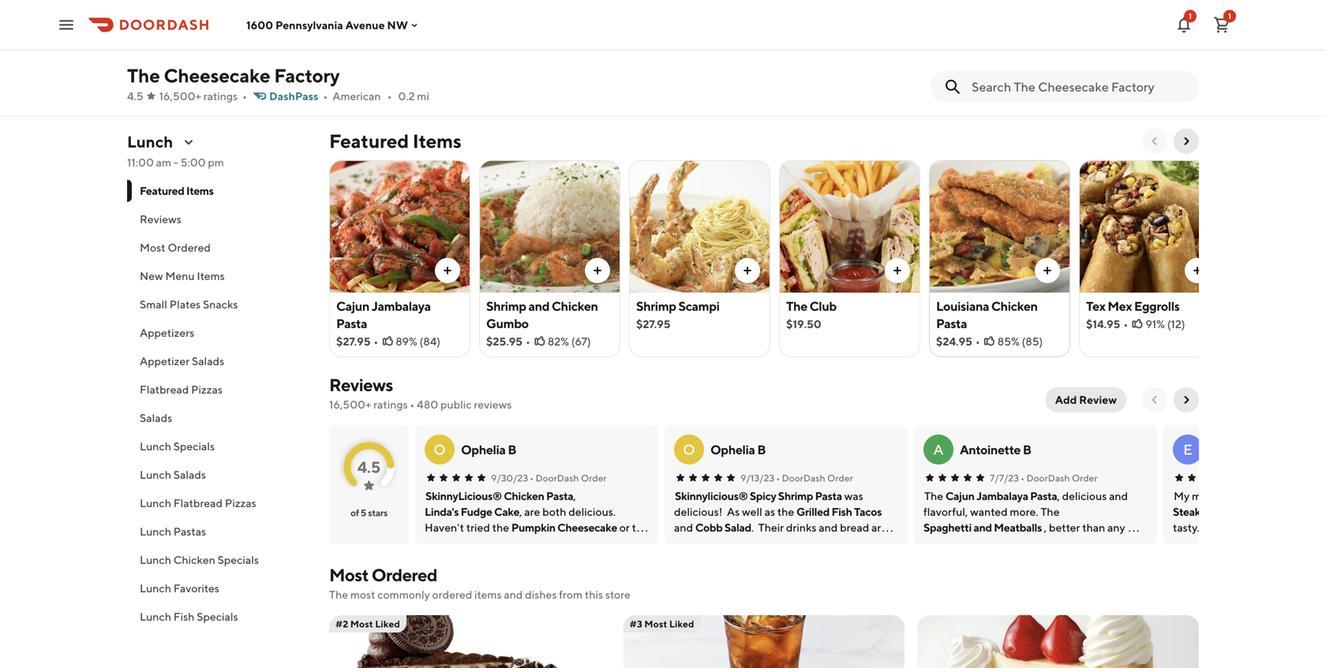 Task type: locate. For each thing, give the bounding box(es) containing it.
0 horizontal spatial add item to cart image
[[741, 264, 754, 277]]

1 horizontal spatial ophelia b
[[711, 443, 766, 458]]

chicken down 9/30/23
[[504, 490, 544, 503]]

2 b from the left
[[757, 443, 766, 458]]

and inside button
[[1233, 506, 1252, 519]]

1 order from the left
[[581, 473, 607, 484]]

chicken inside skinnylicious® chicken pasta linda's fudge cake pumpkin cheesecake
[[504, 490, 544, 503]]

• doordash order up pumpkin cheesecake button
[[530, 473, 607, 484]]

the inside the club $19.50
[[786, 299, 808, 314]]

b
[[508, 443, 516, 458], [757, 443, 766, 458], [1023, 443, 1032, 458]]

1 vertical spatial flatbread
[[174, 497, 223, 510]]

cheesecake up 16,500+ ratings •
[[164, 64, 270, 87]]

16,500+ down reviews link
[[329, 398, 371, 411]]

ordered inside button
[[168, 241, 211, 254]]

appetizers
[[140, 326, 194, 339]]

liked for #2 most liked
[[375, 619, 400, 630]]

• left the 89% at the bottom of the page
[[374, 335, 378, 348]]

and inside shrimp and chicken gumbo
[[529, 299, 550, 314]]

notification bell image
[[1175, 15, 1194, 34]]

lunch inside button
[[140, 554, 171, 567]]

reviews inside button
[[140, 213, 181, 226]]

lunch inside lunch salads button
[[140, 469, 171, 482]]

pasta
[[336, 316, 367, 331], [936, 316, 967, 331], [546, 490, 573, 503], [815, 490, 842, 503], [1030, 490, 1057, 503]]

1 horizontal spatial featured items
[[329, 130, 462, 152]]

ophelia for skinnylicious®
[[711, 443, 755, 458]]

featured items down the -
[[140, 184, 214, 197]]

$10
[[520, 38, 544, 55]]

(12)
[[1167, 318, 1186, 331]]

louisiana
[[936, 299, 989, 314]]

lunch for lunch pastas
[[140, 525, 171, 538]]

lunch for lunch flatbread pizzas
[[140, 497, 171, 510]]

lunch for lunch fish specials
[[140, 611, 171, 624]]

1 horizontal spatial order
[[827, 473, 853, 484]]

o
[[434, 441, 446, 458], [683, 441, 695, 458]]

1 horizontal spatial b
[[757, 443, 766, 458]]

lunch down 'lunch specials'
[[140, 469, 171, 482]]

#3
[[630, 619, 643, 630]]

cajun jambalaya pasta image
[[330, 160, 470, 293]]

liked right #3
[[669, 619, 694, 630]]

lunch down "lunch pastas"
[[140, 554, 171, 567]]

4.5 up 11:00
[[127, 90, 143, 103]]

1 horizontal spatial liked
[[669, 619, 694, 630]]

0 horizontal spatial order
[[581, 473, 607, 484]]

specials
[[174, 440, 215, 453], [218, 554, 259, 567], [197, 611, 238, 624]]

pizzas down appetizer salads button
[[191, 383, 223, 396]]

1 horizontal spatial jambalaya
[[977, 490, 1028, 503]]

pasta up the grilled fish tacos button
[[815, 490, 842, 503]]

new menu items
[[140, 270, 225, 283]]

and inside "most ordered the most commonly ordered items and dishes from this store"
[[504, 589, 523, 602]]

salads
[[192, 355, 224, 368], [140, 412, 172, 425], [174, 469, 206, 482]]

ordered for most ordered the most commonly ordered items and dishes from this store
[[372, 565, 437, 586]]

1 vertical spatial jambalaya
[[977, 490, 1028, 503]]

0 horizontal spatial shrimp
[[486, 299, 526, 314]]

fish inside "lunch fish specials" button
[[174, 611, 195, 624]]

1 horizontal spatial shrimp
[[636, 299, 676, 314]]

next button of carousel image
[[1183, 50, 1196, 62]]

doordash right 7/7/23
[[1027, 473, 1070, 484]]

jambalaya down 7/7/23
[[977, 490, 1028, 503]]

lunch chicken specials
[[140, 554, 259, 567]]

0 horizontal spatial 1
[[1189, 11, 1192, 21]]

•
[[242, 90, 247, 103], [323, 90, 328, 103], [387, 90, 392, 103], [1124, 318, 1128, 331], [374, 335, 378, 348], [526, 335, 530, 348], [976, 335, 980, 348], [410, 398, 415, 411], [530, 473, 534, 484], [776, 473, 780, 484], [1021, 473, 1025, 484]]

lunch inside lunch favorites button
[[140, 582, 171, 595]]

2 o from the left
[[683, 441, 695, 458]]

pumpkin
[[512, 521, 556, 535]]

and left the herb
[[1233, 506, 1252, 519]]

fish down lunch favorites
[[174, 611, 195, 624]]

0 vertical spatial the
[[127, 64, 160, 87]]

2 horizontal spatial add item to cart image
[[1191, 264, 1204, 277]]

2 doordash from the left
[[782, 473, 826, 484]]

small plates snacks
[[140, 298, 238, 311]]

1 items, open order cart image
[[1213, 15, 1232, 34]]

with
[[566, 38, 594, 55]]

2 vertical spatial items
[[197, 270, 225, 283]]

0 vertical spatial flatbread
[[140, 383, 189, 396]]

lunch inside "lunch fish specials" button
[[140, 611, 171, 624]]

0 vertical spatial 4.5
[[127, 90, 143, 103]]

0 vertical spatial 16,500+
[[159, 90, 201, 103]]

cheesecake right pumpkin
[[558, 521, 617, 535]]

order for shrimp
[[827, 473, 853, 484]]

0 horizontal spatial the
[[127, 64, 160, 87]]

reviews link
[[329, 375, 393, 396]]

1 b from the left
[[508, 443, 516, 458]]

pumpkin cheesecake button
[[512, 520, 617, 536]]

1 add item to cart image from the left
[[441, 264, 454, 277]]

1 horizontal spatial doordash
[[782, 473, 826, 484]]

ratings down the cheesecake factory
[[203, 90, 238, 103]]

featured down the american • 0.2 mi
[[329, 130, 409, 152]]

flatbread pizzas
[[140, 383, 223, 396]]

82%
[[548, 335, 569, 348]]

ratings inside reviews 16,500+ ratings • 480 public reviews
[[374, 398, 408, 411]]

reviews for reviews 16,500+ ratings • 480 public reviews
[[329, 375, 393, 396]]

2 horizontal spatial shrimp
[[778, 490, 813, 503]]

featured items heading
[[329, 129, 462, 154]]

0 horizontal spatial ophelia b
[[461, 443, 516, 458]]

b for chicken
[[508, 443, 516, 458]]

ophelia b up 9/13/23
[[711, 443, 766, 458]]

most ordered
[[140, 241, 211, 254]]

liked for #3 most liked
[[669, 619, 694, 630]]

up
[[486, 38, 502, 55]]

fish left the tacos
[[832, 506, 852, 519]]

1 horizontal spatial 4.5
[[357, 458, 381, 477]]

and left meatballs
[[974, 521, 992, 535]]

shrimp inside the shrimp scampi $27.95
[[636, 299, 676, 314]]

cobb
[[695, 521, 723, 535]]

pizzas inside button
[[191, 383, 223, 396]]

1 ophelia b from the left
[[461, 443, 516, 458]]

82% (67)
[[548, 335, 591, 348]]

3 doordash from the left
[[1027, 473, 1070, 484]]

louisiana chicken pasta
[[936, 299, 1038, 331]]

ordered for most ordered
[[168, 241, 211, 254]]

ordered inside "most ordered the most commonly ordered items and dishes from this store"
[[372, 565, 437, 586]]

pizzas inside button
[[225, 497, 256, 510]]

lunch salads
[[140, 469, 206, 482]]

1 vertical spatial ordered
[[372, 565, 437, 586]]

menus image
[[183, 136, 195, 148]]

the for the club $19.50
[[786, 299, 808, 314]]

1 ophelia from the left
[[461, 443, 506, 458]]

2 horizontal spatial order
[[1072, 473, 1098, 484]]

salads button
[[127, 404, 310, 433]]

doordash up grilled
[[782, 473, 826, 484]]

1 horizontal spatial reviews
[[329, 375, 393, 396]]

0 vertical spatial reviews
[[140, 213, 181, 226]]

and right items
[[504, 589, 523, 602]]

2 horizontal spatial add item to cart image
[[891, 264, 904, 277]]

skinnylicious® chicken pasta linda's fudge cake pumpkin cheesecake
[[425, 490, 617, 535]]

0 horizontal spatial ophelia
[[461, 443, 506, 458]]

85% (85)
[[998, 335, 1043, 348]]

order up the grilled fish tacos button
[[827, 473, 853, 484]]

jambalaya
[[372, 299, 431, 314], [977, 490, 1028, 503]]

next button of carousel image
[[1180, 135, 1193, 148]]

lunch up lunch salads
[[140, 440, 171, 453]]

1 vertical spatial 16,500+
[[329, 398, 371, 411]]

salads up the lunch flatbread pizzas
[[174, 469, 206, 482]]

2 1 from the left
[[1228, 11, 1232, 21]]

$24.95
[[936, 335, 973, 348]]

items down 5:00
[[186, 184, 214, 197]]

1 vertical spatial specials
[[218, 554, 259, 567]]

o down 480
[[434, 441, 446, 458]]

skinnylicious®
[[675, 490, 748, 503]]

doordash right 9/30/23
[[536, 473, 579, 484]]

off right $10
[[546, 38, 564, 55]]

0 horizontal spatial cajun
[[336, 299, 369, 314]]

1 for 1 items, open order cart icon
[[1228, 11, 1232, 21]]

the cheesecake factory
[[127, 64, 340, 87]]

• down mex
[[1124, 318, 1128, 331]]

1 right "notification bell" icon
[[1228, 11, 1232, 21]]

0 horizontal spatial jambalaya
[[372, 299, 431, 314]]

#2
[[336, 619, 348, 630]]

chicken up 85% (85)
[[992, 299, 1038, 314]]

1 vertical spatial cajun
[[946, 490, 975, 503]]

shrimp scampi $27.95
[[636, 299, 720, 331]]

shrimp left scampi
[[636, 299, 676, 314]]

most
[[350, 589, 375, 602]]

specials down lunch favorites button
[[197, 611, 238, 624]]

0 vertical spatial ratings
[[203, 90, 238, 103]]

• doordash order for pasta
[[530, 473, 607, 484]]

and up gumbo
[[529, 299, 550, 314]]

off up on
[[386, 38, 404, 55]]

liked down commonly
[[375, 619, 400, 630]]

shrimp scampi image
[[630, 160, 770, 293]]

order down add review button on the right bottom of the page
[[1072, 473, 1098, 484]]

0 vertical spatial $27.95
[[636, 318, 671, 331]]

ophelia
[[461, 443, 506, 458], [711, 443, 755, 458]]

the left 'most'
[[329, 589, 348, 602]]

1 • doordash order from the left
[[530, 473, 607, 484]]

lunch left pastas
[[140, 525, 171, 538]]

lunch specials
[[140, 440, 215, 453]]

1 horizontal spatial add item to cart image
[[1041, 264, 1054, 277]]

flatbread pizzas button
[[127, 376, 310, 404]]

the for the cheesecake factory
[[127, 64, 160, 87]]

flatbread inside button
[[140, 383, 189, 396]]

1 horizontal spatial add item to cart image
[[591, 264, 604, 277]]

most up 'most'
[[329, 565, 369, 586]]

pasta up reviews link
[[336, 316, 367, 331]]

0 horizontal spatial o
[[434, 441, 446, 458]]

specials down lunch pastas button
[[218, 554, 259, 567]]

specials for chicken
[[218, 554, 259, 567]]

american
[[333, 90, 381, 103]]

pasta up pumpkin cheesecake button
[[546, 490, 573, 503]]

1 liked from the left
[[375, 619, 400, 630]]

4.5 up of 5 stars
[[357, 458, 381, 477]]

1 vertical spatial reviews
[[329, 375, 393, 396]]

0 horizontal spatial pizzas
[[191, 383, 223, 396]]

items down most ordered button
[[197, 270, 225, 283]]

1 horizontal spatial 16,500+
[[329, 398, 371, 411]]

most up the new
[[140, 241, 165, 254]]

chicken up favorites
[[174, 554, 215, 567]]

salads up 'lunch specials'
[[140, 412, 172, 425]]

• left 480
[[410, 398, 415, 411]]

0 horizontal spatial off
[[386, 38, 404, 55]]

2 horizontal spatial b
[[1023, 443, 1032, 458]]

add item to cart image
[[441, 264, 454, 277], [591, 264, 604, 277], [891, 264, 904, 277]]

2 add item to cart image from the left
[[1041, 264, 1054, 277]]

specials up lunch salads
[[174, 440, 215, 453]]

stars
[[368, 508, 388, 519]]

16,500+ up the menus image
[[159, 90, 201, 103]]

0 horizontal spatial featured items
[[140, 184, 214, 197]]

1 horizontal spatial • doordash order
[[776, 473, 853, 484]]

0 horizontal spatial add item to cart image
[[441, 264, 454, 277]]

cajun inside cajun jambalaya pasta button
[[946, 490, 975, 503]]

salad
[[725, 521, 751, 535]]

cajun jambalaya pasta up the 89% at the bottom of the page
[[336, 299, 431, 331]]

chicken inside the "louisiana chicken pasta"
[[992, 299, 1038, 314]]

b right antoinette
[[1023, 443, 1032, 458]]

the up 16,500+ ratings •
[[127, 64, 160, 87]]

• doordash order up grilled
[[776, 473, 853, 484]]

cajun jambalaya pasta down 7/7/23
[[946, 490, 1057, 503]]

0 vertical spatial items
[[413, 130, 462, 152]]

ophelia b up 9/30/23
[[461, 443, 516, 458]]

0 horizontal spatial 4.5
[[127, 90, 143, 103]]

the up $19.50
[[786, 299, 808, 314]]

salads down appetizers button
[[192, 355, 224, 368]]

2 add item to cart image from the left
[[591, 264, 604, 277]]

skinnylicious® chicken pasta button
[[426, 489, 573, 505]]

2 vertical spatial specials
[[197, 611, 238, 624]]

open menu image
[[57, 15, 76, 34]]

(67)
[[571, 335, 591, 348]]

pizzas down lunch salads button
[[225, 497, 256, 510]]

1 horizontal spatial off
[[546, 38, 564, 55]]

ordered up commonly
[[372, 565, 437, 586]]

pizzas
[[191, 383, 223, 396], [225, 497, 256, 510]]

0 horizontal spatial cheesecake
[[164, 64, 270, 87]]

add item to cart image for tex mex eggrolls
[[1191, 264, 1204, 277]]

1 horizontal spatial ordered
[[372, 565, 437, 586]]

40%
[[354, 38, 384, 55]]

2 • doordash order from the left
[[776, 473, 853, 484]]

pasta up meatballs
[[1030, 490, 1057, 503]]

chicken
[[552, 299, 598, 314], [992, 299, 1038, 314], [504, 490, 544, 503], [174, 554, 215, 567]]

0 vertical spatial salads
[[192, 355, 224, 368]]

2 horizontal spatial • doordash order
[[1021, 473, 1098, 484]]

1 left 1 button
[[1189, 11, 1192, 21]]

orders
[[444, 38, 483, 55]]

reviews inside reviews 16,500+ ratings • 480 public reviews
[[329, 375, 393, 396]]

2 vertical spatial salads
[[174, 469, 206, 482]]

reviews
[[474, 398, 512, 411]]

ophelia up 9/13/23
[[711, 443, 755, 458]]

1 vertical spatial fish
[[174, 611, 195, 624]]

shrimp up grilled
[[778, 490, 813, 503]]

1 vertical spatial ratings
[[374, 398, 408, 411]]

0 horizontal spatial $27.95
[[336, 335, 371, 348]]

commonly
[[378, 589, 430, 602]]

doordash for pasta
[[536, 473, 579, 484]]

reviews 16,500+ ratings • 480 public reviews
[[329, 375, 512, 411]]

doordash for shrimp
[[782, 473, 826, 484]]

valid
[[354, 57, 384, 74]]

0 horizontal spatial • doordash order
[[530, 473, 607, 484]]

b for spicy
[[757, 443, 766, 458]]

3 add item to cart image from the left
[[1191, 264, 1204, 277]]

0 horizontal spatial b
[[508, 443, 516, 458]]

lunch left favorites
[[140, 582, 171, 595]]

linda's
[[425, 506, 459, 519]]

louisiana chicken pasta image
[[930, 160, 1070, 293]]

lunch down lunch salads
[[140, 497, 171, 510]]

2 ophelia from the left
[[711, 443, 755, 458]]

0 horizontal spatial featured
[[140, 184, 184, 197]]

0 horizontal spatial liked
[[375, 619, 400, 630]]

linda's fudge cake button
[[425, 505, 520, 520]]

chicken inside button
[[174, 554, 215, 567]]

7/7/23
[[990, 473, 1019, 484]]

chicken up 82% (67)
[[552, 299, 598, 314]]

1 horizontal spatial $27.95
[[636, 318, 671, 331]]

-
[[174, 156, 178, 169]]

previous button of carousel image
[[1149, 135, 1161, 148]]

(85)
[[1022, 335, 1043, 348]]

and
[[529, 299, 550, 314], [1233, 506, 1252, 519], [974, 521, 992, 535], [504, 589, 523, 602]]

1 vertical spatial the
[[786, 299, 808, 314]]

most right #2
[[350, 619, 373, 630]]

0 horizontal spatial cajun jambalaya pasta
[[336, 299, 431, 331]]

factory
[[274, 64, 340, 87]]

1 horizontal spatial the
[[329, 589, 348, 602]]

most ordered the most commonly ordered items and dishes from this store
[[329, 565, 631, 602]]

1 vertical spatial pizzas
[[225, 497, 256, 510]]

flatbread up pastas
[[174, 497, 223, 510]]

the club image
[[780, 160, 920, 293]]

salads for appetizer salads
[[192, 355, 224, 368]]

specials inside button
[[197, 611, 238, 624]]

16,500+ inside reviews 16,500+ ratings • 480 public reviews
[[329, 398, 371, 411]]

1 horizontal spatial cheesecake
[[558, 521, 617, 535]]

lunch inside lunch pastas button
[[140, 525, 171, 538]]

0 vertical spatial fish
[[832, 506, 852, 519]]

• right 9/30/23
[[530, 473, 534, 484]]

• doordash order right 7/7/23
[[1021, 473, 1098, 484]]

lunch up 11:00
[[127, 133, 173, 151]]

lunch for lunch salads
[[140, 469, 171, 482]]

1 vertical spatial cheesecake
[[558, 521, 617, 535]]

2 horizontal spatial doordash
[[1027, 473, 1070, 484]]

featured items down 0.2
[[329, 130, 462, 152]]

jambalaya up the 89% at the bottom of the page
[[372, 299, 431, 314]]

steak diane and herb crusted s
[[1173, 506, 1326, 519]]

2 order from the left
[[827, 473, 853, 484]]

shrimp inside shrimp and chicken gumbo
[[486, 299, 526, 314]]

grilled fish tacos button
[[797, 505, 882, 520]]

cheesecake
[[164, 64, 270, 87], [558, 521, 617, 535]]

1 o from the left
[[434, 441, 446, 458]]

items down mi
[[413, 130, 462, 152]]

1 vertical spatial featured
[[140, 184, 184, 197]]

0 vertical spatial cajun
[[336, 299, 369, 314]]

1 horizontal spatial fish
[[832, 506, 852, 519]]

2 ophelia b from the left
[[711, 443, 766, 458]]

0 horizontal spatial ordered
[[168, 241, 211, 254]]

previous image
[[1149, 394, 1161, 407]]

reviews
[[140, 213, 181, 226], [329, 375, 393, 396]]

3 b from the left
[[1023, 443, 1032, 458]]

ordered up new menu items
[[168, 241, 211, 254]]

0 vertical spatial cajun jambalaya pasta
[[336, 299, 431, 331]]

lunch down lunch favorites
[[140, 611, 171, 624]]

order up pumpkin cheesecake button
[[581, 473, 607, 484]]

1 vertical spatial 4.5
[[357, 458, 381, 477]]

fudge
[[461, 506, 492, 519]]

american • 0.2 mi
[[333, 90, 429, 103]]

a
[[934, 441, 944, 458]]

shrimp for shrimp scampi $27.95
[[636, 299, 676, 314]]

0 vertical spatial featured
[[329, 130, 409, 152]]

o up skinnylicious®
[[683, 441, 695, 458]]

0 horizontal spatial fish
[[174, 611, 195, 624]]

ophelia up 9/30/23
[[461, 443, 506, 458]]

1 add item to cart image from the left
[[741, 264, 754, 277]]

lunch flatbread pizzas button
[[127, 490, 310, 518]]

2 horizontal spatial the
[[786, 299, 808, 314]]

nw
[[387, 18, 408, 31]]

1 horizontal spatial featured
[[329, 130, 409, 152]]

2 liked from the left
[[669, 619, 694, 630]]

1 doordash from the left
[[536, 473, 579, 484]]

flatbread down appetizer
[[140, 383, 189, 396]]

2 off from the left
[[546, 38, 564, 55]]

ophelia b for skinnylicious®
[[711, 443, 766, 458]]

1 horizontal spatial cajun
[[946, 490, 975, 503]]

1 horizontal spatial o
[[683, 441, 695, 458]]

2
[[433, 38, 441, 55]]

items
[[413, 130, 462, 152], [186, 184, 214, 197], [197, 270, 225, 283]]

ratings down reviews link
[[374, 398, 408, 411]]

1 vertical spatial featured items
[[140, 184, 214, 197]]

91%
[[1146, 318, 1165, 331]]

o for skinnylicious® spicy shrimp pasta
[[683, 441, 695, 458]]

5:00
[[181, 156, 206, 169]]

1 1 from the left
[[1189, 11, 1192, 21]]

1 horizontal spatial cajun jambalaya pasta
[[946, 490, 1057, 503]]

avenue
[[346, 18, 385, 31]]

pasta inside skinnylicious® chicken pasta linda's fudge cake pumpkin cheesecake
[[546, 490, 573, 503]]

1 horizontal spatial 1
[[1228, 11, 1232, 21]]

add
[[1055, 394, 1077, 407]]

featured down am
[[140, 184, 184, 197]]

1 inside button
[[1228, 11, 1232, 21]]

of
[[351, 508, 359, 519]]

shrimp inside skinnylicious® spicy shrimp pasta grilled fish tacos cobb salad
[[778, 490, 813, 503]]

add item to cart image
[[741, 264, 754, 277], [1041, 264, 1054, 277], [1191, 264, 1204, 277]]

shrimp up gumbo
[[486, 299, 526, 314]]

b up 9/13/23
[[757, 443, 766, 458]]

ordered
[[432, 589, 472, 602]]

0 vertical spatial ordered
[[168, 241, 211, 254]]

b up 9/30/23
[[508, 443, 516, 458]]

antoinette
[[960, 443, 1021, 458]]

lunch inside lunch specials button
[[140, 440, 171, 453]]

pasta up $24.95
[[936, 316, 967, 331]]

0 vertical spatial pizzas
[[191, 383, 223, 396]]

1 horizontal spatial pizzas
[[225, 497, 256, 510]]

lunch inside lunch flatbread pizzas button
[[140, 497, 171, 510]]



Task type: describe. For each thing, give the bounding box(es) containing it.
order for pasta
[[581, 473, 607, 484]]

previous button of carousel image
[[332, 50, 345, 62]]

lunch pastas
[[140, 525, 206, 538]]

tex mex eggrolls image
[[1080, 160, 1220, 293]]

0 horizontal spatial ratings
[[203, 90, 238, 103]]

mi
[[417, 90, 429, 103]]

fish inside skinnylicious® spicy shrimp pasta grilled fish tacos cobb salad
[[832, 506, 852, 519]]

• right $25.95
[[526, 335, 530, 348]]

lunch for lunch
[[127, 133, 173, 151]]

lunch fish specials
[[140, 611, 238, 624]]

e
[[1184, 441, 1193, 458]]

shrimp and chicken gumbo image
[[480, 160, 620, 293]]

85%
[[998, 335, 1020, 348]]

ophelia b for skinnylicious®
[[461, 443, 516, 458]]

• left 0.2
[[387, 90, 392, 103]]

meatballs
[[994, 521, 1042, 535]]

1600
[[246, 18, 273, 31]]

chicken for louisiana chicken pasta
[[992, 299, 1038, 314]]

0 vertical spatial jambalaya
[[372, 299, 431, 314]]

$14.95
[[1086, 318, 1121, 331]]

• down the cheesecake factory
[[242, 90, 247, 103]]

1 vertical spatial cajun jambalaya pasta
[[946, 490, 1057, 503]]

lunch for lunch specials
[[140, 440, 171, 453]]

5
[[361, 508, 366, 519]]

snacks
[[203, 298, 238, 311]]

pasta inside skinnylicious® spicy shrimp pasta grilled fish tacos cobb salad
[[815, 490, 842, 503]]

items inside button
[[197, 270, 225, 283]]

• right 9/13/23
[[776, 473, 780, 484]]

pasta inside button
[[1030, 490, 1057, 503]]

chicken for lunch chicken specials
[[174, 554, 215, 567]]

$25.95
[[486, 335, 523, 348]]

pasta inside the "louisiana chicken pasta"
[[936, 316, 967, 331]]

11:00 am - 5:00 pm
[[127, 156, 224, 169]]

0 horizontal spatial 16,500+
[[159, 90, 201, 103]]

add item to cart image for louisiana chicken pasta
[[1041, 264, 1054, 277]]

add item to cart image for shrimp scampi
[[741, 264, 754, 277]]

salads for lunch salads
[[174, 469, 206, 482]]

tex mex eggrolls
[[1086, 299, 1180, 314]]

lunch chicken specials button
[[127, 546, 310, 575]]

chicken inside shrimp and chicken gumbo
[[552, 299, 598, 314]]

new
[[140, 270, 163, 283]]

0 vertical spatial featured items
[[329, 130, 462, 152]]

most ordered button
[[127, 234, 310, 262]]

3 add item to cart image from the left
[[891, 264, 904, 277]]

1 vertical spatial $27.95
[[336, 335, 371, 348]]

specials for fish
[[197, 611, 238, 624]]

$27.95 inside the shrimp scampi $27.95
[[636, 318, 671, 331]]

0 vertical spatial cheesecake
[[164, 64, 270, 87]]

Item Search search field
[[972, 78, 1187, 96]]

3 order from the left
[[1072, 473, 1098, 484]]

89%
[[396, 335, 417, 348]]

dashpass
[[269, 90, 318, 103]]

diane
[[1203, 506, 1231, 519]]

#3 most liked
[[630, 619, 694, 630]]

spicy
[[750, 490, 776, 503]]

$19.50
[[786, 318, 822, 331]]

lunch for lunch chicken specials
[[140, 554, 171, 567]]

• inside reviews 16,500+ ratings • 480 public reviews
[[410, 398, 415, 411]]

skinnylicious® spicy shrimp pasta button
[[675, 489, 842, 505]]

appetizers button
[[127, 319, 310, 347]]

most inside "most ordered the most commonly ordered items and dishes from this store"
[[329, 565, 369, 586]]

the inside "most ordered the most commonly ordered items and dishes from this store"
[[329, 589, 348, 602]]

scampi
[[679, 299, 720, 314]]

steak
[[1173, 506, 1201, 519]]

spaghetti and meatballs button
[[924, 520, 1042, 536]]

reviews button
[[127, 205, 310, 234]]

appetizer salads button
[[127, 347, 310, 376]]

16,500+ ratings •
[[159, 90, 247, 103]]

plates
[[170, 298, 201, 311]]

add item to cart image for cajun jambalaya pasta
[[441, 264, 454, 277]]

40% off first 2 orders up to $10 off with 40welcome, valid on subtotals $15
[[354, 38, 693, 74]]

ophelia for skinnylicious®
[[461, 443, 506, 458]]

1 vertical spatial items
[[186, 184, 214, 197]]

0 vertical spatial specials
[[174, 440, 215, 453]]

lunch salads button
[[127, 461, 310, 490]]

• right 7/7/23
[[1021, 473, 1025, 484]]

$15
[[465, 57, 487, 74]]

1 button
[[1206, 9, 1238, 41]]

small
[[140, 298, 167, 311]]

spaghetti and meatballs
[[924, 521, 1042, 535]]

subtotals
[[405, 57, 463, 74]]

to
[[505, 38, 518, 55]]

add review
[[1055, 394, 1117, 407]]

gumbo
[[486, 316, 529, 331]]

lunch favorites button
[[127, 575, 310, 603]]

o for skinnylicious® chicken pasta
[[434, 441, 446, 458]]

items
[[475, 589, 502, 602]]

lunch for lunch favorites
[[140, 582, 171, 595]]

flatbread inside button
[[174, 497, 223, 510]]

skinnylicious® spicy shrimp pasta grilled fish tacos cobb salad
[[675, 490, 882, 535]]

cheesecake inside skinnylicious® chicken pasta linda's fudge cake pumpkin cheesecake
[[558, 521, 617, 535]]

pastas
[[174, 525, 206, 538]]

appetizer salads
[[140, 355, 224, 368]]

1 for "notification bell" icon
[[1189, 11, 1192, 21]]

club
[[810, 299, 837, 314]]

pm
[[208, 156, 224, 169]]

91% (12)
[[1146, 318, 1186, 331]]

on
[[387, 57, 403, 74]]

menu
[[165, 270, 195, 283]]

1 vertical spatial salads
[[140, 412, 172, 425]]

store
[[605, 589, 631, 602]]

most inside button
[[140, 241, 165, 254]]

grilled
[[797, 506, 830, 519]]

featured inside 'heading'
[[329, 130, 409, 152]]

89% (84)
[[396, 335, 441, 348]]

40welcome,
[[596, 38, 693, 55]]

1600 pennsylvania avenue nw button
[[246, 18, 421, 31]]

am
[[156, 156, 171, 169]]

shrimp for shrimp and chicken gumbo
[[486, 299, 526, 314]]

• doordash order for shrimp
[[776, 473, 853, 484]]

#2 most liked
[[336, 619, 400, 630]]

jambalaya inside button
[[977, 490, 1028, 503]]

9/13/23
[[741, 473, 775, 484]]

chicken for skinnylicious® chicken pasta linda's fudge cake pumpkin cheesecake
[[504, 490, 544, 503]]

small plates snacks button
[[127, 291, 310, 319]]

next image
[[1180, 394, 1193, 407]]

most right #3
[[645, 619, 667, 630]]

• right $24.95
[[976, 335, 980, 348]]

3 • doordash order from the left
[[1021, 473, 1098, 484]]

• down factory
[[323, 90, 328, 103]]

lunch pastas button
[[127, 518, 310, 546]]

items inside 'heading'
[[413, 130, 462, 152]]

crusted
[[1280, 506, 1320, 519]]

and inside 'button'
[[974, 521, 992, 535]]

herb
[[1254, 506, 1278, 519]]

the club $19.50
[[786, 299, 837, 331]]

mex
[[1108, 299, 1132, 314]]

1 off from the left
[[386, 38, 404, 55]]

tacos
[[854, 506, 882, 519]]

reviews for reviews
[[140, 213, 181, 226]]

0.2
[[398, 90, 415, 103]]

add item to cart image for shrimp and chicken gumbo
[[591, 264, 604, 277]]



Task type: vqa. For each thing, say whether or not it's contained in the screenshot.


